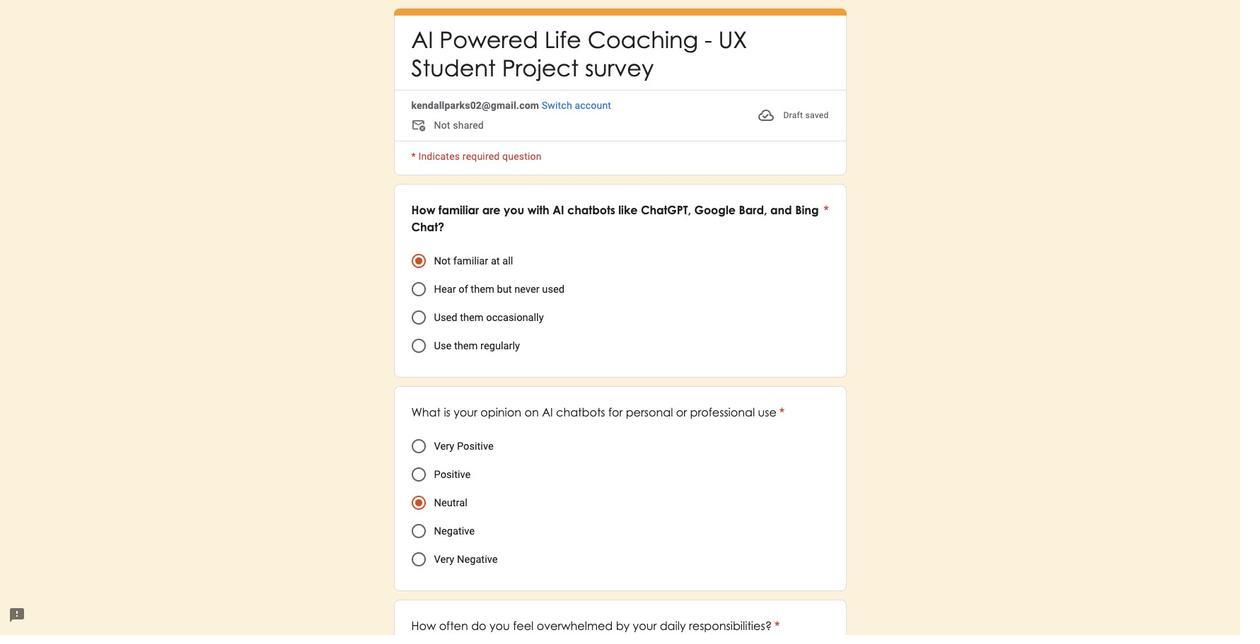 Task type: describe. For each thing, give the bounding box(es) containing it.
you for feel
[[490, 618, 510, 634]]

very positive
[[434, 440, 494, 453]]

how often do you feel overwhelmed by your daily responsibilities? *
[[411, 618, 780, 634]]

how often do you feel overwhelmed by your daily responsibilities? heading
[[411, 618, 780, 635]]

responsibilities?
[[689, 618, 772, 634]]

what
[[411, 404, 441, 420]]

student
[[411, 51, 496, 83]]

on
[[525, 404, 539, 420]]

1 vertical spatial positive
[[434, 468, 471, 481]]

use them regularly
[[434, 340, 520, 352]]

kendallparks02@gmail.com
[[411, 100, 539, 111]]

* inside the how often do you feel overwhelmed by your daily responsibilities? *
[[775, 619, 780, 633]]

of
[[459, 283, 468, 296]]

draft saved
[[784, 110, 829, 120]]

Neutral radio
[[411, 496, 426, 510]]

hear
[[434, 283, 456, 296]]

chat?
[[411, 219, 444, 235]]

never
[[515, 283, 540, 296]]

for
[[608, 404, 623, 420]]

not for not shared
[[434, 120, 450, 131]]

how familiar are you with ai chatbots like chatgpt, google bard, and bing chat? heading
[[411, 202, 829, 236]]

google
[[694, 202, 736, 218]]

you for with
[[504, 202, 524, 218]]

but
[[497, 283, 512, 296]]

2 vertical spatial required question element
[[772, 618, 780, 635]]

powered
[[440, 23, 538, 55]]

used them occasionally image
[[411, 311, 426, 325]]

switch
[[542, 100, 572, 111]]

not shared
[[434, 120, 484, 131]]

not for not familiar at all
[[434, 255, 451, 267]]

is
[[444, 404, 451, 420]]

overwhelmed
[[537, 618, 613, 634]]

hear of them but never used
[[434, 283, 565, 296]]

1 vertical spatial your
[[633, 618, 657, 634]]

do
[[471, 618, 487, 634]]

use
[[758, 404, 777, 420]]

very negative
[[434, 553, 498, 566]]

account
[[575, 100, 611, 111]]

very for very positive
[[434, 440, 454, 453]]

* indicates required question
[[411, 151, 542, 162]]

draft saved status
[[758, 98, 829, 132]]

required question element for bing
[[821, 202, 829, 236]]

switch account link
[[542, 100, 611, 111]]

often
[[439, 618, 468, 634]]

required
[[463, 151, 500, 162]]

feel
[[513, 618, 534, 634]]

Negative radio
[[411, 524, 426, 538]]

used them occasionally
[[434, 311, 544, 324]]

project
[[502, 51, 579, 83]]

required question element for *
[[777, 404, 785, 421]]

occasionally
[[486, 311, 544, 324]]

* inside how familiar are you with ai chatbots like chatgpt, google bard, and bing chat? *
[[824, 203, 829, 217]]



Task type: vqa. For each thing, say whether or not it's contained in the screenshot.
Format options
no



Task type: locate. For each thing, give the bounding box(es) containing it.
negative down neutral
[[434, 525, 475, 538]]

2 very from the top
[[434, 553, 454, 566]]

and
[[771, 202, 792, 218]]

chatbots left for
[[556, 404, 605, 420]]

how inside how familiar are you with ai chatbots like chatgpt, google bard, and bing chat? *
[[411, 202, 435, 218]]

kendallparks02@gmail.com switch account
[[411, 100, 611, 111]]

chatbots
[[567, 202, 615, 218], [556, 404, 605, 420]]

you inside how familiar are you with ai chatbots like chatgpt, google bard, and bing chat? *
[[504, 202, 524, 218]]

used
[[542, 283, 565, 296]]

your right is
[[454, 404, 478, 420]]

familiar for not
[[453, 255, 488, 267]]

use them regularly image
[[411, 339, 426, 353]]

bard,
[[739, 202, 767, 218]]

chatbots left like
[[567, 202, 615, 218]]

used
[[434, 311, 458, 324]]

* right use
[[780, 405, 785, 419]]

are
[[482, 202, 501, 218]]

regularly
[[480, 340, 520, 352]]

not familiar at all
[[434, 255, 513, 267]]

your
[[454, 404, 478, 420], [633, 618, 657, 634]]

0 vertical spatial chatbots
[[567, 202, 615, 218]]

0 vertical spatial positive
[[457, 440, 494, 453]]

you right do
[[490, 618, 510, 634]]

with
[[528, 202, 550, 218]]

not familiar at all image
[[415, 258, 422, 265]]

1 vertical spatial required question element
[[777, 404, 785, 421]]

very right "very negative" icon
[[434, 553, 454, 566]]

ai left powered
[[411, 23, 433, 55]]

very
[[434, 440, 454, 453], [434, 553, 454, 566]]

ai
[[411, 23, 433, 55], [553, 202, 564, 218], [542, 404, 553, 420]]

1 how from the top
[[411, 202, 435, 218]]

very positive image
[[411, 439, 426, 454]]

chatbots inside how familiar are you with ai chatbots like chatgpt, google bard, and bing chat? *
[[567, 202, 615, 218]]

how familiar are you with ai chatbots like chatgpt, google bard, and bing chat? *
[[411, 202, 829, 235]]

them for regularly
[[454, 340, 478, 352]]

list
[[394, 184, 847, 635]]

familiar inside how familiar are you with ai chatbots like chatgpt, google bard, and bing chat? *
[[439, 202, 479, 218]]

them right used
[[460, 311, 484, 324]]

Use them regularly radio
[[411, 339, 426, 353]]

familiar left at
[[453, 255, 488, 267]]

* right bing
[[824, 203, 829, 217]]

professional
[[690, 404, 755, 420]]

Very Positive radio
[[411, 439, 426, 454]]

you
[[504, 202, 524, 218], [490, 618, 510, 634]]

your right by
[[633, 618, 657, 634]]

coaching
[[588, 23, 698, 55]]

what is your opinion on ai chatbots for personal or professional use heading
[[411, 404, 785, 421]]

2 vertical spatial ai
[[542, 404, 553, 420]]

0 vertical spatial familiar
[[439, 202, 479, 218]]

positive image
[[411, 468, 426, 482]]

personal
[[626, 404, 673, 420]]

how for how familiar are you with ai chatbots like chatgpt, google bard, and bing chat?
[[411, 202, 435, 218]]

1 vertical spatial them
[[460, 311, 484, 324]]

by
[[616, 618, 630, 634]]

use
[[434, 340, 452, 352]]

1 vertical spatial familiar
[[453, 255, 488, 267]]

them right of
[[471, 283, 494, 296]]

negative image
[[411, 524, 426, 538]]

1 not from the top
[[434, 120, 450, 131]]

them
[[471, 283, 494, 296], [460, 311, 484, 324], [454, 340, 478, 352]]

or
[[676, 404, 687, 420]]

life
[[545, 23, 581, 55]]

1 vertical spatial negative
[[457, 553, 498, 566]]

daily
[[660, 618, 686, 634]]

very negative image
[[411, 553, 426, 567]]

your email and google account are not part of your response image
[[411, 118, 434, 135]]

Very Negative radio
[[411, 553, 426, 567]]

list containing how familiar are you with ai chatbots like chatgpt, google bard, and bing chat?
[[394, 184, 847, 635]]

1 vertical spatial not
[[434, 255, 451, 267]]

1 horizontal spatial your
[[633, 618, 657, 634]]

Positive radio
[[411, 468, 426, 482]]

1 vertical spatial how
[[411, 618, 436, 634]]

shared
[[453, 120, 484, 131]]

you right "are"
[[504, 202, 524, 218]]

neutral
[[434, 497, 468, 509]]

0 vertical spatial not
[[434, 120, 450, 131]]

negative
[[434, 525, 475, 538], [457, 553, 498, 566]]

0 vertical spatial your
[[454, 404, 478, 420]]

* left indicates
[[411, 151, 416, 162]]

saved
[[806, 110, 829, 120]]

survey
[[585, 51, 654, 83]]

draft
[[784, 110, 803, 120]]

not left the shared
[[434, 120, 450, 131]]

1 vertical spatial you
[[490, 618, 510, 634]]

ai right on
[[542, 404, 553, 420]]

positive down opinion
[[457, 440, 494, 453]]

2 how from the top
[[411, 618, 436, 634]]

ai for you
[[553, 202, 564, 218]]

1 vertical spatial chatbots
[[556, 404, 605, 420]]

how for how often do you feel overwhelmed by your daily responsibilities?
[[411, 618, 436, 634]]

* inside what is your opinion on ai chatbots for personal or professional use *
[[780, 405, 785, 419]]

1 vertical spatial very
[[434, 553, 454, 566]]

opinion
[[481, 404, 522, 420]]

*
[[411, 151, 416, 162], [824, 203, 829, 217], [780, 405, 785, 419], [775, 619, 780, 633]]

Not familiar at all radio
[[411, 254, 426, 268]]

all
[[503, 255, 513, 267]]

-
[[705, 23, 712, 55]]

* right responsibilities?
[[775, 619, 780, 633]]

question
[[502, 151, 542, 162]]

how
[[411, 202, 435, 218], [411, 618, 436, 634]]

Used them occasionally radio
[[411, 311, 426, 325]]

positive up neutral
[[434, 468, 471, 481]]

them for occasionally
[[460, 311, 484, 324]]

required question element
[[821, 202, 829, 236], [777, 404, 785, 421], [772, 618, 780, 635]]

familiar left "are"
[[439, 202, 479, 218]]

how up chat?
[[411, 202, 435, 218]]

ai powered life coaching - ux student project survey heading
[[411, 23, 829, 83]]

0 vertical spatial very
[[434, 440, 454, 453]]

Hear of them but never used radio
[[411, 282, 426, 296]]

1 very from the top
[[434, 440, 454, 453]]

0 horizontal spatial your
[[454, 404, 478, 420]]

chatgpt,
[[641, 202, 691, 218]]

how left often
[[411, 618, 436, 634]]

like
[[619, 202, 638, 218]]

bing
[[795, 202, 819, 218]]

familiar for how
[[439, 202, 479, 218]]

0 vertical spatial you
[[504, 202, 524, 218]]

ai for opinion
[[542, 404, 553, 420]]

positive
[[457, 440, 494, 453], [434, 468, 471, 481]]

0 vertical spatial required question element
[[821, 202, 829, 236]]

chatbots for like
[[567, 202, 615, 218]]

ai inside how familiar are you with ai chatbots like chatgpt, google bard, and bing chat? *
[[553, 202, 564, 218]]

very for very negative
[[434, 553, 454, 566]]

familiar
[[439, 202, 479, 218], [453, 255, 488, 267]]

negative right "very negative" icon
[[457, 553, 498, 566]]

them right use
[[454, 340, 478, 352]]

0 vertical spatial ai
[[411, 23, 433, 55]]

ai right "with"
[[553, 202, 564, 218]]

indicates
[[418, 151, 460, 162]]

not right not familiar at all image
[[434, 255, 451, 267]]

1 vertical spatial ai
[[553, 202, 564, 218]]

2 not from the top
[[434, 255, 451, 267]]

at
[[491, 255, 500, 267]]

0 vertical spatial how
[[411, 202, 435, 218]]

0 vertical spatial them
[[471, 283, 494, 296]]

ux
[[719, 23, 747, 55]]

ai powered life coaching - ux student project survey
[[411, 23, 747, 83]]

0 vertical spatial negative
[[434, 525, 475, 538]]

not
[[434, 120, 450, 131], [434, 255, 451, 267]]

chatbots for for
[[556, 404, 605, 420]]

not inside list
[[434, 255, 451, 267]]

neutral image
[[415, 500, 422, 507]]

what is your opinion on ai chatbots for personal or professional use *
[[411, 404, 785, 420]]

hear of them but never used image
[[411, 282, 426, 296]]

very right very positive icon
[[434, 440, 454, 453]]

2 vertical spatial them
[[454, 340, 478, 352]]

ai inside ai powered life coaching - ux student project survey
[[411, 23, 433, 55]]



